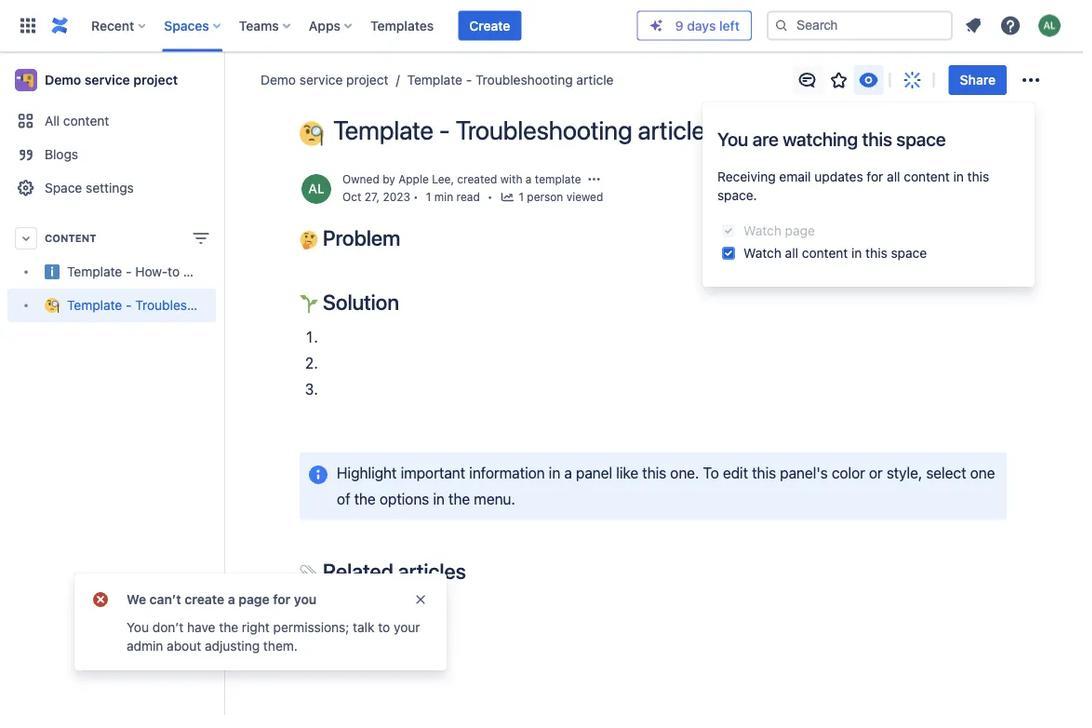 Task type: describe. For each thing, give the bounding box(es) containing it.
admin
[[127, 638, 163, 654]]

you are watching this space
[[718, 128, 947, 149]]

service inside "space" element
[[85, 72, 130, 88]]

one
[[971, 464, 996, 482]]

receiving email updates for all content in this space.
[[718, 169, 990, 203]]

27,
[[365, 191, 380, 204]]

style,
[[887, 464, 923, 482]]

owned
[[343, 173, 380, 186]]

templates link
[[365, 11, 440, 41]]

copy image for solution
[[397, 290, 420, 313]]

1 horizontal spatial template - troubleshooting article link
[[389, 71, 614, 89]]

information
[[470, 464, 545, 482]]

blogs
[[45, 147, 78, 162]]

we can't create a page for you
[[127, 592, 317, 607]]

2023
[[383, 191, 411, 204]]

2 horizontal spatial the
[[449, 490, 470, 507]]

spaces button
[[159, 11, 228, 41]]

help icon image
[[1000, 14, 1022, 37]]

troubleshooting inside "space" element
[[135, 297, 233, 313]]

content
[[45, 232, 96, 244]]

can't
[[150, 592, 181, 607]]

0 vertical spatial article
[[577, 72, 614, 88]]

select
[[927, 464, 967, 482]]

confluence image
[[48, 14, 71, 37]]

panel info image
[[307, 464, 330, 486]]

space.
[[718, 188, 758, 203]]

days
[[687, 18, 716, 33]]

change view image
[[190, 227, 212, 250]]

color
[[832, 464, 866, 482]]

options
[[380, 490, 430, 507]]

demo service project link inside "space" element
[[7, 61, 216, 99]]

- left how-
[[126, 264, 132, 279]]

watching
[[783, 128, 859, 149]]

like
[[617, 464, 639, 482]]

right
[[242, 620, 270, 635]]

this inside the receiving email updates for all content in this space.
[[968, 169, 990, 184]]

0 vertical spatial template - troubleshooting article
[[408, 72, 614, 88]]

panel's
[[780, 464, 828, 482]]

all
[[45, 113, 60, 128]]

how-
[[135, 264, 168, 279]]

templates
[[371, 18, 434, 33]]

content inside the receiving email updates for all content in this space.
[[904, 169, 950, 184]]

lee
[[432, 173, 451, 186]]

:thinking: image
[[300, 231, 318, 250]]

Search field
[[767, 11, 953, 41]]

manage page ownership image
[[587, 172, 602, 187]]

1 min read
[[426, 191, 480, 204]]

you don't have the right permissions; talk to your admin about adjusting them.
[[127, 620, 420, 654]]

oct 27, 2023
[[343, 191, 411, 204]]

in inside the receiving email updates for all content in this space.
[[954, 169, 965, 184]]

adjusting
[[205, 638, 260, 654]]

error image
[[89, 588, 112, 611]]

1 for 1 min read
[[426, 191, 431, 204]]

all inside watch page watch all content in this space
[[786, 245, 799, 261]]

share button
[[949, 65, 1007, 95]]

permissions;
[[273, 620, 350, 635]]

edit
[[723, 464, 749, 482]]

2 service from the left
[[300, 72, 343, 88]]

your profile and preferences image
[[1039, 14, 1061, 37]]

solution
[[318, 289, 399, 314]]

1 vertical spatial article
[[638, 115, 706, 145]]

you for you are watching this space
[[718, 128, 749, 149]]

don't
[[153, 620, 184, 635]]

to inside you don't have the right permissions; talk to your admin about adjusting them.
[[378, 620, 390, 635]]

premium icon image
[[650, 18, 664, 33]]

receiving
[[718, 169, 776, 184]]

template - how-to guide link
[[7, 255, 217, 289]]

collapse sidebar image
[[203, 61, 244, 99]]

demo inside "space" element
[[45, 72, 81, 88]]

your
[[394, 620, 420, 635]]

blogs link
[[7, 138, 216, 171]]

search image
[[775, 18, 790, 33]]

apps
[[309, 18, 341, 33]]

email
[[780, 169, 812, 184]]

oct
[[343, 191, 362, 204]]

confluence image
[[48, 14, 71, 37]]

stop watching image
[[858, 69, 881, 91]]

1 vertical spatial troubleshooting
[[456, 115, 633, 145]]

apple
[[399, 173, 429, 186]]

problem
[[318, 225, 400, 250]]

teams button
[[234, 11, 298, 41]]

1 person viewed button
[[500, 189, 604, 207]]

template - troubleshooting article link inside "space" element
[[7, 289, 274, 322]]

to
[[703, 464, 720, 482]]

one.
[[671, 464, 700, 482]]

template - how-to guide
[[67, 264, 217, 279]]

menu.
[[474, 490, 516, 507]]

copy image for problem
[[399, 226, 421, 249]]

template up by
[[333, 115, 434, 145]]

space settings link
[[7, 171, 216, 205]]

settings
[[86, 180, 134, 196]]

teams
[[239, 18, 279, 33]]

0 vertical spatial troubleshooting
[[476, 72, 573, 88]]

2 project from the left
[[347, 72, 389, 88]]

create
[[470, 18, 511, 33]]

2 demo from the left
[[261, 72, 296, 88]]

content inside "space" element
[[63, 113, 109, 128]]

left
[[720, 18, 740, 33]]

important
[[401, 464, 466, 482]]

0 horizontal spatial for
[[273, 592, 291, 607]]

about
[[167, 638, 201, 654]]

9 days left button
[[638, 12, 751, 40]]

them.
[[263, 638, 298, 654]]

read
[[457, 191, 480, 204]]



Task type: locate. For each thing, give the bounding box(es) containing it.
of
[[337, 490, 351, 507]]

space settings
[[45, 180, 134, 196]]

all inside the receiving email updates for all content in this space.
[[887, 169, 901, 184]]

1 vertical spatial for
[[273, 592, 291, 607]]

space down the receiving email updates for all content in this space.
[[892, 245, 928, 261]]

article
[[577, 72, 614, 88], [638, 115, 706, 145], [236, 297, 274, 313]]

2 vertical spatial content
[[802, 245, 849, 261]]

global element
[[11, 0, 637, 52]]

articles
[[398, 558, 466, 583]]

copy image
[[464, 559, 487, 582]]

1 horizontal spatial demo service project link
[[261, 71, 389, 89]]

0 vertical spatial a
[[526, 173, 532, 186]]

min
[[435, 191, 454, 204]]

1 horizontal spatial for
[[867, 169, 884, 184]]

service
[[85, 72, 130, 88], [300, 72, 343, 88]]

you left are
[[718, 128, 749, 149]]

a inside highlight important information in a panel like this one. to edit this panel's color or style, select one of the options in the menu.
[[565, 464, 572, 482]]

watch
[[744, 223, 782, 238], [744, 245, 782, 261]]

page inside watch page watch all content in this space
[[786, 223, 816, 238]]

1 horizontal spatial to
[[378, 620, 390, 635]]

0 horizontal spatial 1
[[426, 191, 431, 204]]

,
[[451, 173, 454, 186]]

the inside you don't have the right permissions; talk to your admin about adjusting them.
[[219, 620, 239, 635]]

content right all
[[63, 113, 109, 128]]

copy image down problem
[[397, 290, 420, 313]]

project inside "space" element
[[133, 72, 178, 88]]

0 horizontal spatial service
[[85, 72, 130, 88]]

with a template button
[[501, 171, 582, 187]]

0 vertical spatial content
[[63, 113, 109, 128]]

1 vertical spatial template - troubleshooting article
[[333, 115, 706, 145]]

- down template - how-to guide
[[126, 297, 132, 313]]

a
[[526, 173, 532, 186], [565, 464, 572, 482], [228, 592, 235, 607]]

project up all content link
[[133, 72, 178, 88]]

page
[[786, 223, 816, 238], [239, 592, 270, 607]]

notification icon image
[[963, 14, 985, 37]]

all right updates
[[887, 169, 901, 184]]

to inside "space" element
[[168, 264, 180, 279]]

2 vertical spatial template - troubleshooting article
[[67, 297, 274, 313]]

a right create
[[228, 592, 235, 607]]

1 horizontal spatial all
[[887, 169, 901, 184]]

1 watch from the top
[[744, 223, 782, 238]]

article inside "space" element
[[236, 297, 274, 313]]

:seedling: image
[[300, 295, 318, 314], [300, 295, 318, 314]]

the left menu.
[[449, 490, 470, 507]]

in inside watch page watch all content in this space
[[852, 245, 863, 261]]

to right talk
[[378, 620, 390, 635]]

you for you don't have the right permissions; talk to your admin about adjusting them.
[[127, 620, 149, 635]]

for right updates
[[867, 169, 884, 184]]

template
[[408, 72, 463, 88], [333, 115, 434, 145], [67, 264, 122, 279], [67, 297, 122, 313]]

template - troubleshooting article
[[408, 72, 614, 88], [333, 115, 706, 145], [67, 297, 274, 313]]

2 horizontal spatial a
[[565, 464, 572, 482]]

2 vertical spatial troubleshooting
[[135, 297, 233, 313]]

- up lee
[[439, 115, 450, 145]]

in
[[954, 169, 965, 184], [852, 245, 863, 261], [549, 464, 561, 482], [433, 490, 445, 507]]

demo service project link
[[7, 61, 216, 99], [261, 71, 389, 89]]

updates
[[815, 169, 864, 184]]

0 vertical spatial to
[[168, 264, 180, 279]]

template - troubleshooting article link down 'create' link
[[389, 71, 614, 89]]

0 vertical spatial space
[[897, 128, 947, 149]]

panel
[[576, 464, 613, 482]]

person
[[527, 191, 564, 204]]

related articles
[[318, 558, 466, 583]]

1 vertical spatial all
[[786, 245, 799, 261]]

2 1 from the left
[[519, 191, 524, 204]]

demo service project
[[45, 72, 178, 88], [261, 72, 389, 88]]

- down 'create' link
[[466, 72, 472, 88]]

a left 'panel'
[[565, 464, 572, 482]]

you up admin
[[127, 620, 149, 635]]

-
[[466, 72, 472, 88], [439, 115, 450, 145], [126, 264, 132, 279], [126, 297, 132, 313]]

space inside watch page watch all content in this space
[[892, 245, 928, 261]]

troubleshooting down 'create' link
[[476, 72, 573, 88]]

page down email
[[786, 223, 816, 238]]

or
[[870, 464, 883, 482]]

2 horizontal spatial content
[[904, 169, 950, 184]]

demo service project down global "element"
[[261, 72, 389, 88]]

template - troubleshooting article inside "space" element
[[67, 297, 274, 313]]

demo service project up all content link
[[45, 72, 178, 88]]

demo
[[45, 72, 81, 88], [261, 72, 296, 88]]

2 vertical spatial a
[[228, 592, 235, 607]]

1 horizontal spatial service
[[300, 72, 343, 88]]

1 horizontal spatial demo
[[261, 72, 296, 88]]

1 vertical spatial watch
[[744, 245, 782, 261]]

page up "right"
[[239, 592, 270, 607]]

for inside the receiving email updates for all content in this space.
[[867, 169, 884, 184]]

by
[[383, 173, 396, 186]]

0 horizontal spatial the
[[219, 620, 239, 635]]

the right the of
[[354, 490, 376, 507]]

1 left min
[[426, 191, 431, 204]]

tree containing template - how-to guide
[[7, 255, 274, 322]]

banner containing recent
[[0, 0, 1084, 52]]

we
[[127, 592, 146, 607]]

1 1 from the left
[[426, 191, 431, 204]]

copy image down 2023
[[399, 226, 421, 249]]

content right updates
[[904, 169, 950, 184]]

demo service project link down global "element"
[[261, 71, 389, 89]]

template - troubleshooting article link
[[389, 71, 614, 89], [7, 289, 274, 322]]

you
[[294, 592, 317, 607]]

2 demo service project from the left
[[261, 72, 389, 88]]

highlight
[[337, 464, 397, 482]]

you
[[718, 128, 749, 149], [127, 620, 149, 635]]

0 vertical spatial copy image
[[399, 226, 421, 249]]

spaces
[[164, 18, 209, 33]]

1 down with
[[519, 191, 524, 204]]

1 vertical spatial to
[[378, 620, 390, 635]]

template
[[535, 173, 582, 186]]

are
[[753, 128, 779, 149]]

1 horizontal spatial a
[[526, 173, 532, 186]]

0 horizontal spatial demo service project
[[45, 72, 178, 88]]

1 project from the left
[[133, 72, 178, 88]]

0 horizontal spatial project
[[133, 72, 178, 88]]

recent button
[[86, 11, 153, 41]]

9
[[676, 18, 684, 33]]

troubleshooting
[[476, 72, 573, 88], [456, 115, 633, 145], [135, 297, 233, 313]]

template down content dropdown button
[[67, 264, 122, 279]]

with
[[501, 173, 523, 186]]

all down email
[[786, 245, 799, 261]]

0 horizontal spatial all
[[786, 245, 799, 261]]

have
[[187, 620, 216, 635]]

talk
[[353, 620, 375, 635]]

0 horizontal spatial demo
[[45, 72, 81, 88]]

apps button
[[303, 11, 359, 41]]

content inside watch page watch all content in this space
[[802, 245, 849, 261]]

space
[[45, 180, 82, 196]]

template down template - how-to guide link
[[67, 297, 122, 313]]

space element
[[0, 52, 274, 715]]

recent
[[91, 18, 134, 33]]

tree inside "space" element
[[7, 255, 274, 322]]

related
[[323, 558, 394, 583]]

2 horizontal spatial article
[[638, 115, 706, 145]]

to left "guide"
[[168, 264, 180, 279]]

all
[[887, 169, 901, 184], [786, 245, 799, 261]]

0 horizontal spatial you
[[127, 620, 149, 635]]

template down templates link
[[408, 72, 463, 88]]

this
[[863, 128, 893, 149], [968, 169, 990, 184], [866, 245, 888, 261], [643, 464, 667, 482], [752, 464, 777, 482]]

create link
[[458, 11, 522, 41]]

content button
[[7, 222, 216, 255]]

project
[[133, 72, 178, 88], [347, 72, 389, 88]]

1 vertical spatial a
[[565, 464, 572, 482]]

1 horizontal spatial page
[[786, 223, 816, 238]]

0 horizontal spatial demo service project link
[[7, 61, 216, 99]]

quick summary image
[[902, 69, 924, 91]]

the up the adjusting on the left of the page
[[219, 620, 239, 635]]

apple lee link
[[399, 173, 451, 186]]

apple lee image
[[302, 174, 331, 204]]

template - troubleshooting article down 'create' link
[[408, 72, 614, 88]]

for
[[867, 169, 884, 184], [273, 592, 291, 607]]

content down the receiving email updates for all content in this space.
[[802, 245, 849, 261]]

template - troubleshooting article up with
[[333, 115, 706, 145]]

0 horizontal spatial to
[[168, 264, 180, 279]]

created
[[458, 173, 498, 186]]

1 vertical spatial copy image
[[397, 290, 420, 313]]

demo service project inside "space" element
[[45, 72, 178, 88]]

:face_with_monocle: image
[[300, 122, 324, 146], [300, 122, 324, 146]]

service up all content link
[[85, 72, 130, 88]]

a right with
[[526, 173, 532, 186]]

dismiss image
[[413, 592, 428, 607]]

create
[[185, 592, 225, 607]]

space
[[897, 128, 947, 149], [892, 245, 928, 261]]

1 vertical spatial you
[[127, 620, 149, 635]]

service down global "element"
[[300, 72, 343, 88]]

1 vertical spatial space
[[892, 245, 928, 261]]

all content
[[45, 113, 109, 128]]

demo up all
[[45, 72, 81, 88]]

watch page watch all content in this space
[[744, 223, 928, 261]]

1 horizontal spatial article
[[577, 72, 614, 88]]

0 vertical spatial for
[[867, 169, 884, 184]]

0 horizontal spatial template - troubleshooting article link
[[7, 289, 274, 322]]

1 horizontal spatial content
[[802, 245, 849, 261]]

tree
[[7, 255, 274, 322]]

:thinking: image
[[300, 231, 318, 250]]

share
[[961, 72, 996, 88]]

for left you
[[273, 592, 291, 607]]

more actions image
[[1021, 69, 1043, 91]]

0 vertical spatial all
[[887, 169, 901, 184]]

copy image
[[399, 226, 421, 249], [397, 290, 420, 313]]

1 vertical spatial content
[[904, 169, 950, 184]]

1 for 1 person viewed
[[519, 191, 524, 204]]

viewed
[[567, 191, 604, 204]]

template - troubleshooting article down how-
[[67, 297, 274, 313]]

space down quick summary image
[[897, 128, 947, 149]]

troubleshooting down "guide"
[[135, 297, 233, 313]]

1 vertical spatial template - troubleshooting article link
[[7, 289, 274, 322]]

to
[[168, 264, 180, 279], [378, 620, 390, 635]]

content
[[63, 113, 109, 128], [904, 169, 950, 184], [802, 245, 849, 261]]

the
[[354, 490, 376, 507], [449, 490, 470, 507], [219, 620, 239, 635]]

1 person viewed
[[519, 191, 604, 204]]

appswitcher icon image
[[17, 14, 39, 37]]

template - troubleshooting article link down template - how-to guide
[[7, 289, 274, 322]]

2 vertical spatial article
[[236, 297, 274, 313]]

1 demo service project from the left
[[45, 72, 178, 88]]

you inside you don't have the right permissions; talk to your admin about adjusting them.
[[127, 620, 149, 635]]

1 service from the left
[[85, 72, 130, 88]]

9 days left
[[676, 18, 740, 33]]

0 vertical spatial watch
[[744, 223, 782, 238]]

1 inside button
[[519, 191, 524, 204]]

0 horizontal spatial page
[[239, 592, 270, 607]]

demo service project link up all content link
[[7, 61, 216, 99]]

0 vertical spatial page
[[786, 223, 816, 238]]

star image
[[828, 69, 851, 91]]

guide
[[183, 264, 217, 279]]

demo right collapse sidebar image
[[261, 72, 296, 88]]

1 vertical spatial page
[[239, 592, 270, 607]]

0 horizontal spatial article
[[236, 297, 274, 313]]

project down templates link
[[347, 72, 389, 88]]

:paperclip: image
[[300, 564, 318, 583], [300, 564, 318, 583]]

0 horizontal spatial content
[[63, 113, 109, 128]]

2 watch from the top
[[744, 245, 782, 261]]

1 horizontal spatial demo service project
[[261, 72, 389, 88]]

1 horizontal spatial you
[[718, 128, 749, 149]]

all content link
[[7, 104, 216, 138]]

highlight important information in a panel like this one. to edit this panel's color or style, select one of the options in the menu.
[[337, 464, 1000, 507]]

banner
[[0, 0, 1084, 52]]

1 horizontal spatial project
[[347, 72, 389, 88]]

1 horizontal spatial 1
[[519, 191, 524, 204]]

this inside watch page watch all content in this space
[[866, 245, 888, 261]]

1 horizontal spatial the
[[354, 490, 376, 507]]

0 horizontal spatial a
[[228, 592, 235, 607]]

0 vertical spatial you
[[718, 128, 749, 149]]

1 demo from the left
[[45, 72, 81, 88]]

troubleshooting up 'with a template' button
[[456, 115, 633, 145]]

owned by apple lee , created with a template
[[343, 173, 582, 186]]

0 vertical spatial template - troubleshooting article link
[[389, 71, 614, 89]]



Task type: vqa. For each thing, say whether or not it's contained in the screenshot.
the left Copy image
yes



